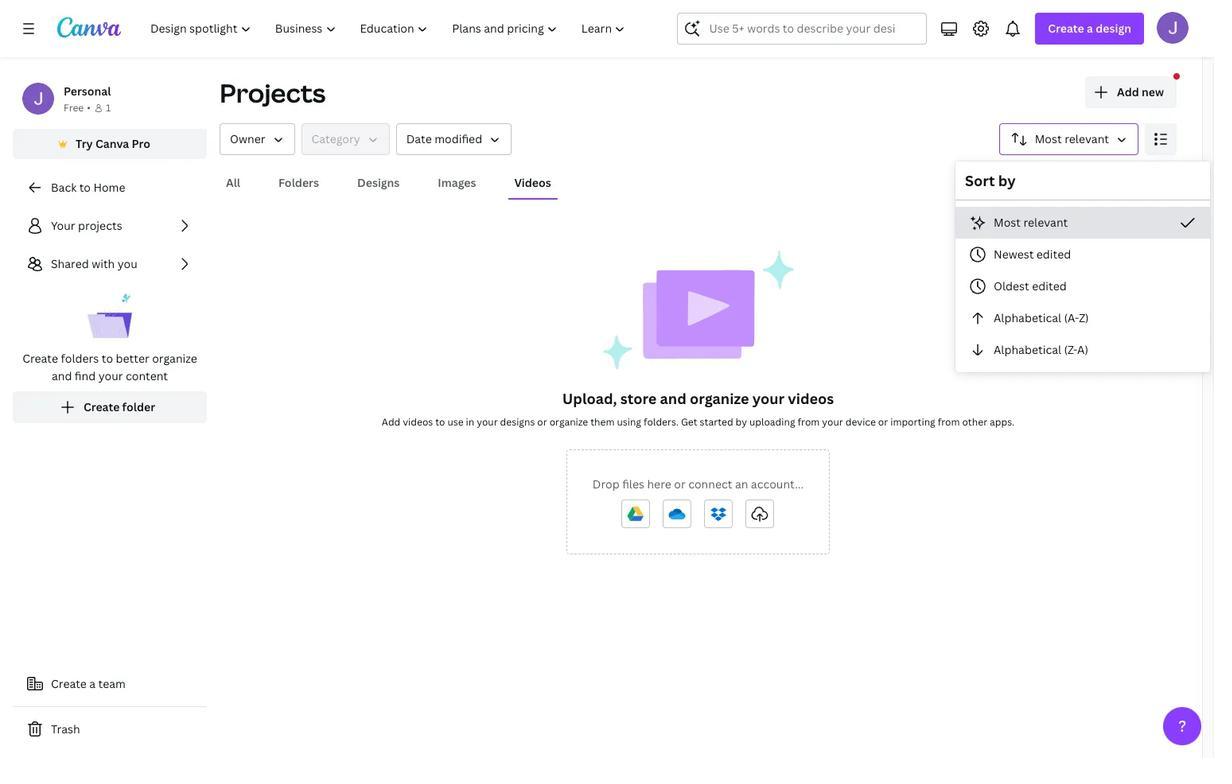 Task type: describe. For each thing, give the bounding box(es) containing it.
your right the in
[[477, 415, 498, 429]]

oldest edited
[[994, 279, 1067, 294]]

your inside create folders to better organize and find your content
[[98, 368, 123, 384]]

all
[[226, 175, 240, 190]]

0 vertical spatial to
[[79, 180, 91, 195]]

here
[[647, 477, 671, 492]]

your left device at the bottom right
[[822, 415, 843, 429]]

relevant inside sort by button
[[1065, 131, 1109, 146]]

free •
[[64, 101, 91, 115]]

alphabetical (z-a) option
[[956, 334, 1210, 366]]

Owner button
[[220, 123, 295, 155]]

alphabetical for alphabetical (a-z)
[[994, 310, 1062, 325]]

an
[[735, 477, 748, 492]]

alphabetical for alphabetical (z-a)
[[994, 342, 1062, 357]]

back
[[51, 180, 77, 195]]

list containing your projects
[[13, 210, 207, 423]]

folders
[[61, 351, 99, 366]]

folders.
[[644, 415, 679, 429]]

folder
[[122, 399, 155, 415]]

your up uploading
[[753, 389, 785, 408]]

create a team
[[51, 676, 126, 691]]

uploading
[[749, 415, 795, 429]]

drop
[[593, 477, 620, 492]]

designs
[[357, 175, 400, 190]]

newest edited button
[[956, 239, 1210, 271]]

try
[[76, 136, 93, 151]]

sort by list box
[[956, 207, 1210, 366]]

create a team button
[[13, 668, 207, 700]]

2 vertical spatial organize
[[550, 415, 588, 429]]

create for create a design
[[1048, 21, 1084, 36]]

pro
[[132, 136, 150, 151]]

sort
[[965, 171, 995, 190]]

(z-
[[1064, 342, 1077, 357]]

Category button
[[301, 123, 390, 155]]

canva
[[95, 136, 129, 151]]

images button
[[432, 168, 483, 198]]

create for create a team
[[51, 676, 87, 691]]

most inside sort by button
[[1035, 131, 1062, 146]]

all button
[[220, 168, 247, 198]]

using
[[617, 415, 641, 429]]

0 vertical spatial videos
[[788, 389, 834, 408]]

top level navigation element
[[140, 13, 639, 45]]

importing
[[891, 415, 936, 429]]

projects
[[220, 76, 326, 110]]

design
[[1096, 21, 1132, 36]]

add new button
[[1085, 76, 1177, 108]]

try canva pro button
[[13, 129, 207, 159]]

folders
[[279, 175, 319, 190]]

create a design
[[1048, 21, 1132, 36]]

edited for oldest edited
[[1032, 279, 1067, 294]]

back to home link
[[13, 172, 207, 204]]

newest edited option
[[956, 239, 1210, 271]]

0 vertical spatial by
[[998, 171, 1016, 190]]

to inside upload, store and organize your videos add videos to use in your designs or organize them using folders. get started by uploading from your device or importing from other apps.
[[435, 415, 445, 429]]

alphabetical (z-a) button
[[956, 334, 1210, 366]]

2 from from the left
[[938, 415, 960, 429]]

oldest edited button
[[956, 271, 1210, 302]]

add inside upload, store and organize your videos add videos to use in your designs or organize them using folders. get started by uploading from your device or importing from other apps.
[[382, 415, 401, 429]]

create a design button
[[1036, 13, 1144, 45]]

upload, store and organize your videos add videos to use in your designs or organize them using folders. get started by uploading from your device or importing from other apps.
[[382, 389, 1015, 429]]

date modified
[[406, 131, 482, 146]]

shared with you link
[[13, 248, 207, 280]]

trash link
[[13, 714, 207, 746]]

other
[[962, 415, 988, 429]]

most inside button
[[994, 215, 1021, 230]]

newest edited
[[994, 247, 1071, 262]]

and inside create folders to better organize and find your content
[[52, 368, 72, 384]]

Search search field
[[709, 14, 895, 44]]

designs button
[[351, 168, 406, 198]]

sort by
[[965, 171, 1016, 190]]

alphabetical (a-z) button
[[956, 302, 1210, 334]]

most relevant inside button
[[994, 215, 1068, 230]]

apps.
[[990, 415, 1015, 429]]

content
[[126, 368, 168, 384]]

in
[[466, 415, 474, 429]]

category
[[312, 131, 360, 146]]

them
[[591, 415, 615, 429]]

device
[[846, 415, 876, 429]]

your
[[51, 218, 75, 233]]

videos button
[[508, 168, 558, 198]]

a)
[[1077, 342, 1089, 357]]

drop files here or connect an account...
[[593, 477, 804, 492]]

upload,
[[562, 389, 617, 408]]



Task type: vqa. For each thing, say whether or not it's contained in the screenshot.
the topmost Color
no



Task type: locate. For each thing, give the bounding box(es) containing it.
projects
[[78, 218, 122, 233]]

1 vertical spatial edited
[[1032, 279, 1067, 294]]

alphabetical down oldest edited
[[994, 310, 1062, 325]]

0 horizontal spatial or
[[537, 415, 547, 429]]

a left the design on the top right of page
[[1087, 21, 1093, 36]]

from right uploading
[[798, 415, 820, 429]]

0 vertical spatial add
[[1117, 84, 1139, 99]]

create for create folders to better organize and find your content
[[22, 351, 58, 366]]

1 vertical spatial to
[[102, 351, 113, 366]]

z)
[[1079, 310, 1089, 325]]

a for design
[[1087, 21, 1093, 36]]

a for team
[[89, 676, 96, 691]]

designs
[[500, 415, 535, 429]]

new
[[1142, 84, 1164, 99]]

0 vertical spatial most relevant
[[1035, 131, 1109, 146]]

to right back
[[79, 180, 91, 195]]

modified
[[435, 131, 482, 146]]

1 vertical spatial alphabetical
[[994, 342, 1062, 357]]

a left 'team'
[[89, 676, 96, 691]]

1 horizontal spatial most
[[1035, 131, 1062, 146]]

1 horizontal spatial videos
[[788, 389, 834, 408]]

1 vertical spatial videos
[[403, 415, 433, 429]]

videos
[[514, 175, 551, 190]]

list
[[13, 210, 207, 423]]

create folders to better organize and find your content
[[22, 351, 197, 384]]

trash
[[51, 722, 80, 737]]

0 horizontal spatial to
[[79, 180, 91, 195]]

started
[[700, 415, 733, 429]]

create inside dropdown button
[[1048, 21, 1084, 36]]

add inside dropdown button
[[1117, 84, 1139, 99]]

0 vertical spatial edited
[[1037, 247, 1071, 262]]

alphabetical inside button
[[994, 342, 1062, 357]]

None search field
[[678, 13, 927, 45]]

edited up oldest edited
[[1037, 247, 1071, 262]]

most relevant button
[[956, 207, 1210, 239]]

create folder
[[84, 399, 155, 415]]

or right device at the bottom right
[[878, 415, 888, 429]]

most relevant down add new dropdown button
[[1035, 131, 1109, 146]]

to inside create folders to better organize and find your content
[[102, 351, 113, 366]]

create folder button
[[13, 392, 207, 423]]

by right sort
[[998, 171, 1016, 190]]

shared with you
[[51, 256, 137, 271]]

with
[[92, 256, 115, 271]]

1
[[106, 101, 111, 115]]

0 vertical spatial relevant
[[1065, 131, 1109, 146]]

2 horizontal spatial or
[[878, 415, 888, 429]]

to left better
[[102, 351, 113, 366]]

edited for newest edited
[[1037, 247, 1071, 262]]

jacob simon image
[[1157, 12, 1189, 44]]

free
[[64, 101, 84, 115]]

1 vertical spatial relevant
[[1024, 215, 1068, 230]]

1 horizontal spatial add
[[1117, 84, 1139, 99]]

0 horizontal spatial videos
[[403, 415, 433, 429]]

by inside upload, store and organize your videos add videos to use in your designs or organize them using folders. get started by uploading from your device or importing from other apps.
[[736, 415, 747, 429]]

back to home
[[51, 180, 125, 195]]

1 horizontal spatial to
[[102, 351, 113, 366]]

relevant down add new dropdown button
[[1065, 131, 1109, 146]]

0 horizontal spatial organize
[[152, 351, 197, 366]]

videos left use at left
[[403, 415, 433, 429]]

your projects link
[[13, 210, 207, 242]]

1 horizontal spatial organize
[[550, 415, 588, 429]]

add left use at left
[[382, 415, 401, 429]]

relevant up newest edited
[[1024, 215, 1068, 230]]

alphabetical inside button
[[994, 310, 1062, 325]]

personal
[[64, 84, 111, 99]]

create down find
[[84, 399, 120, 415]]

0 vertical spatial a
[[1087, 21, 1093, 36]]

home
[[93, 180, 125, 195]]

1 horizontal spatial by
[[998, 171, 1016, 190]]

0 horizontal spatial and
[[52, 368, 72, 384]]

edited up alphabetical (a-z)
[[1032, 279, 1067, 294]]

0 horizontal spatial add
[[382, 415, 401, 429]]

Sort by button
[[999, 123, 1139, 155]]

and up folders.
[[660, 389, 687, 408]]

create
[[1048, 21, 1084, 36], [22, 351, 58, 366], [84, 399, 120, 415], [51, 676, 87, 691]]

1 horizontal spatial from
[[938, 415, 960, 429]]

from left other
[[938, 415, 960, 429]]

add left new on the top right of the page
[[1117, 84, 1139, 99]]

alphabetical down alphabetical (a-z)
[[994, 342, 1062, 357]]

to left use at left
[[435, 415, 445, 429]]

edited
[[1037, 247, 1071, 262], [1032, 279, 1067, 294]]

1 horizontal spatial or
[[674, 477, 686, 492]]

2 horizontal spatial to
[[435, 415, 445, 429]]

most relevant up newest edited
[[994, 215, 1068, 230]]

you
[[118, 256, 137, 271]]

owner
[[230, 131, 265, 146]]

store
[[621, 389, 657, 408]]

most relevant option
[[956, 207, 1210, 239]]

alphabetical (z-a)
[[994, 342, 1089, 357]]

a
[[1087, 21, 1093, 36], [89, 676, 96, 691]]

by
[[998, 171, 1016, 190], [736, 415, 747, 429]]

from
[[798, 415, 820, 429], [938, 415, 960, 429]]

create inside create folders to better organize and find your content
[[22, 351, 58, 366]]

use
[[448, 415, 464, 429]]

create left the design on the top right of page
[[1048, 21, 1084, 36]]

0 vertical spatial alphabetical
[[994, 310, 1062, 325]]

1 from from the left
[[798, 415, 820, 429]]

organize
[[152, 351, 197, 366], [690, 389, 749, 408], [550, 415, 588, 429]]

organize up content
[[152, 351, 197, 366]]

organize inside create folders to better organize and find your content
[[152, 351, 197, 366]]

1 vertical spatial most relevant
[[994, 215, 1068, 230]]

most
[[1035, 131, 1062, 146], [994, 215, 1021, 230]]

1 vertical spatial add
[[382, 415, 401, 429]]

try canva pro
[[76, 136, 150, 151]]

alphabetical (a-z)
[[994, 310, 1089, 325]]

find
[[75, 368, 96, 384]]

2 alphabetical from the top
[[994, 342, 1062, 357]]

relevant inside button
[[1024, 215, 1068, 230]]

organize up started
[[690, 389, 749, 408]]

edited inside button
[[1032, 279, 1067, 294]]

date
[[406, 131, 432, 146]]

Date modified button
[[396, 123, 512, 155]]

0 horizontal spatial most
[[994, 215, 1021, 230]]

1 vertical spatial organize
[[690, 389, 749, 408]]

1 horizontal spatial a
[[1087, 21, 1093, 36]]

files
[[622, 477, 645, 492]]

videos
[[788, 389, 834, 408], [403, 415, 433, 429]]

(a-
[[1064, 310, 1079, 325]]

your projects
[[51, 218, 122, 233]]

get
[[681, 415, 698, 429]]

alphabetical (a-z) option
[[956, 302, 1210, 334]]

alphabetical
[[994, 310, 1062, 325], [994, 342, 1062, 357]]

add new
[[1117, 84, 1164, 99]]

and left find
[[52, 368, 72, 384]]

0 horizontal spatial a
[[89, 676, 96, 691]]

1 vertical spatial and
[[660, 389, 687, 408]]

a inside button
[[89, 676, 96, 691]]

0 vertical spatial most
[[1035, 131, 1062, 146]]

2 horizontal spatial organize
[[690, 389, 749, 408]]

images
[[438, 175, 476, 190]]

videos up uploading
[[788, 389, 834, 408]]

create left 'folders'
[[22, 351, 58, 366]]

1 vertical spatial most
[[994, 215, 1021, 230]]

shared
[[51, 256, 89, 271]]

newest
[[994, 247, 1034, 262]]

your
[[98, 368, 123, 384], [753, 389, 785, 408], [477, 415, 498, 429], [822, 415, 843, 429]]

•
[[87, 101, 91, 115]]

0 horizontal spatial by
[[736, 415, 747, 429]]

2 vertical spatial to
[[435, 415, 445, 429]]

and inside upload, store and organize your videos add videos to use in your designs or organize them using folders. get started by uploading from your device or importing from other apps.
[[660, 389, 687, 408]]

1 vertical spatial a
[[89, 676, 96, 691]]

or right designs
[[537, 415, 547, 429]]

create for create folder
[[84, 399, 120, 415]]

1 alphabetical from the top
[[994, 310, 1062, 325]]

1 vertical spatial by
[[736, 415, 747, 429]]

account...
[[751, 477, 804, 492]]

by right started
[[736, 415, 747, 429]]

organize down upload,
[[550, 415, 588, 429]]

0 vertical spatial organize
[[152, 351, 197, 366]]

or
[[537, 415, 547, 429], [878, 415, 888, 429], [674, 477, 686, 492]]

to
[[79, 180, 91, 195], [102, 351, 113, 366], [435, 415, 445, 429]]

create left 'team'
[[51, 676, 87, 691]]

add
[[1117, 84, 1139, 99], [382, 415, 401, 429]]

oldest edited option
[[956, 271, 1210, 302]]

your right find
[[98, 368, 123, 384]]

team
[[98, 676, 126, 691]]

oldest
[[994, 279, 1030, 294]]

a inside dropdown button
[[1087, 21, 1093, 36]]

most relevant inside sort by button
[[1035, 131, 1109, 146]]

most relevant
[[1035, 131, 1109, 146], [994, 215, 1068, 230]]

edited inside button
[[1037, 247, 1071, 262]]

1 horizontal spatial and
[[660, 389, 687, 408]]

folders button
[[272, 168, 326, 198]]

better
[[116, 351, 149, 366]]

connect
[[688, 477, 732, 492]]

0 horizontal spatial from
[[798, 415, 820, 429]]

or right here
[[674, 477, 686, 492]]

0 vertical spatial and
[[52, 368, 72, 384]]



